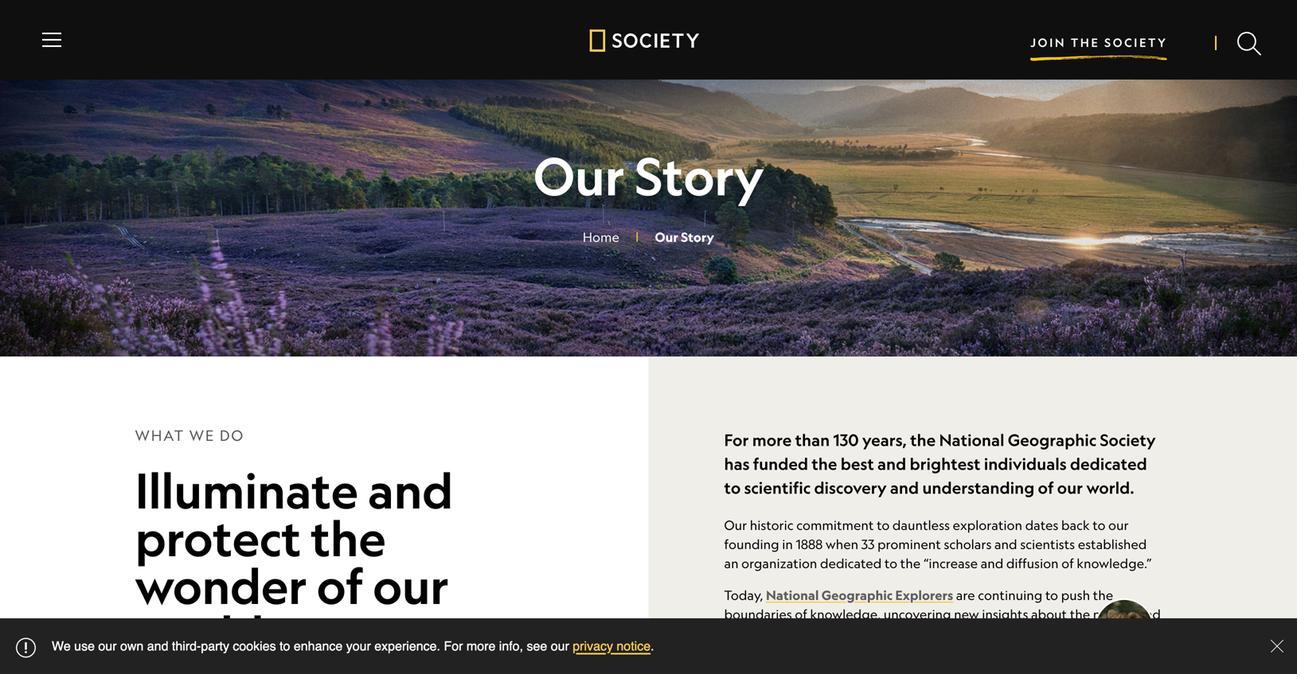 Task type: locate. For each thing, give the bounding box(es) containing it.
1 horizontal spatial national
[[939, 430, 1005, 450]]

prominent
[[878, 537, 941, 552]]

1 vertical spatial our
[[655, 229, 678, 245]]

experience.
[[375, 639, 440, 654]]

national geographic explorers link
[[766, 587, 953, 604]]

to down has
[[724, 478, 741, 498]]

0 horizontal spatial more
[[467, 639, 496, 654]]

1 vertical spatial for
[[444, 639, 463, 654]]

society
[[1105, 35, 1168, 50]]

our up experience.
[[373, 556, 449, 616]]

of down scientists
[[1062, 556, 1074, 571]]

0 vertical spatial national
[[939, 430, 1005, 450]]

story
[[635, 144, 764, 208], [681, 229, 714, 245]]

the inside our historic commitment to dauntless exploration dates back to our founding in 1888 when 33 prominent scholars and scientists established an organization dedicated to the "increase and diffusion of knowledge."
[[900, 556, 921, 571]]

for up has
[[724, 430, 749, 450]]

geographic
[[1008, 430, 1097, 450], [822, 587, 893, 604]]

about
[[1031, 607, 1067, 622]]

new
[[954, 607, 979, 622]]

another.
[[724, 645, 774, 661]]

national
[[939, 430, 1005, 450], [766, 587, 819, 604]]

to right cookies
[[280, 639, 290, 654]]

our inside for more than 130 years, the national geographic society has funded the best and brightest individuals dedicated to scientific discovery and understanding of our world.
[[1057, 478, 1083, 498]]

geographic up knowledge,
[[822, 587, 893, 604]]

enhance
[[294, 639, 343, 654]]

dedicated inside for more than 130 years, the national geographic society has funded the best and brightest individuals dedicated to scientific discovery and understanding of our world.
[[1070, 454, 1147, 474]]

1 vertical spatial more
[[467, 639, 496, 654]]

1 vertical spatial dedicated
[[820, 556, 882, 571]]

our up back
[[1057, 478, 1083, 498]]

our right |
[[655, 229, 678, 245]]

national geographic society image
[[589, 29, 700, 53]]

0 vertical spatial our
[[533, 144, 625, 208]]

1888
[[796, 537, 823, 552]]

0 vertical spatial more
[[752, 430, 792, 450]]

1 vertical spatial national
[[766, 587, 819, 604]]

what
[[135, 427, 185, 444]]

home link
[[583, 229, 619, 245]]

2 horizontal spatial our
[[724, 518, 747, 533]]

geographic up individuals on the bottom of the page
[[1008, 430, 1097, 450]]

more
[[752, 430, 792, 450], [467, 639, 496, 654]]

national up brightest on the bottom of page
[[939, 430, 1005, 450]]

of up we use our own and third-party cookies to enhance your experience. for more info, see our privacy notice .
[[317, 556, 363, 616]]

our
[[1057, 478, 1083, 498], [1109, 518, 1129, 533], [373, 556, 449, 616], [932, 626, 953, 641], [98, 639, 117, 654], [551, 639, 569, 654]]

of up worlds,
[[795, 607, 807, 622]]

uncovering
[[884, 607, 951, 622]]

0 horizontal spatial national
[[766, 587, 819, 604]]

we use our own and third-party cookies to enhance your experience. for more info, see our privacy notice .
[[52, 639, 654, 654]]

them
[[1041, 626, 1073, 641]]

1 vertical spatial our story
[[655, 229, 714, 245]]

our story
[[533, 144, 764, 208], [655, 229, 714, 245]]

2 vertical spatial our
[[724, 518, 747, 533]]

1 horizontal spatial dedicated
[[1070, 454, 1147, 474]]

0 vertical spatial for
[[724, 430, 749, 450]]

1 horizontal spatial more
[[752, 430, 792, 450]]

0 vertical spatial geographic
[[1008, 430, 1097, 450]]

our inside are continuing to push the boundaries of knowledge, uncovering new insights about the natural and cultural worlds, and strengthening our connection to them and one another.
[[932, 626, 953, 641]]

our inside our historic commitment to dauntless exploration dates back to our founding in 1888 when 33 prominent scholars and scientists established an organization dedicated to the "increase and diffusion of knowledge."
[[724, 518, 747, 533]]

organization
[[742, 556, 817, 571]]

our up founding
[[724, 518, 747, 533]]

when
[[826, 537, 859, 552]]

to up established
[[1093, 518, 1106, 533]]

notice
[[617, 639, 651, 654]]

what we do
[[135, 427, 244, 444]]

our
[[533, 144, 625, 208], [655, 229, 678, 245], [724, 518, 747, 533]]

society
[[1100, 430, 1156, 450]]

to left them
[[1026, 626, 1038, 641]]

geographic inside for more than 130 years, the national geographic society has funded the best and brightest individuals dedicated to scientific discovery and understanding of our world.
[[1008, 430, 1097, 450]]

the
[[910, 430, 936, 450], [812, 454, 837, 474], [311, 508, 386, 568], [900, 556, 921, 571], [1093, 588, 1113, 603], [1070, 607, 1090, 622]]

dedicated
[[1070, 454, 1147, 474], [820, 556, 882, 571]]

for right experience.
[[444, 639, 463, 654]]

years,
[[862, 430, 907, 450]]

for
[[724, 430, 749, 450], [444, 639, 463, 654]]

our up established
[[1109, 518, 1129, 533]]

world.
[[1087, 478, 1135, 498]]

1 horizontal spatial geographic
[[1008, 430, 1097, 450]]

understanding
[[923, 478, 1035, 498]]

world
[[135, 604, 264, 664]]

today,
[[724, 588, 763, 603]]

1 horizontal spatial for
[[724, 430, 749, 450]]

dauntless
[[893, 518, 950, 533]]

0 horizontal spatial geographic
[[822, 587, 893, 604]]

of inside illuminate and protect the wonder of our world
[[317, 556, 363, 616]]

own
[[120, 639, 144, 654]]

|
[[635, 229, 639, 245]]

we
[[189, 427, 215, 444]]

your
[[346, 639, 371, 654]]

more left info,
[[467, 639, 496, 654]]

0 vertical spatial dedicated
[[1070, 454, 1147, 474]]

join the society link
[[1031, 32, 1168, 54]]

of
[[1038, 478, 1054, 498], [1062, 556, 1074, 571], [317, 556, 363, 616], [795, 607, 807, 622]]

are continuing to push the boundaries of knowledge, uncovering new insights about the natural and cultural worlds, and strengthening our connection to them and one another.
[[724, 588, 1161, 661]]

and
[[878, 454, 906, 474], [368, 461, 453, 520], [890, 478, 919, 498], [995, 537, 1017, 552], [981, 556, 1004, 571], [1138, 607, 1161, 622], [818, 626, 841, 641], [1076, 626, 1099, 641], [147, 639, 168, 654]]

0 horizontal spatial for
[[444, 639, 463, 654]]

to
[[724, 478, 741, 498], [877, 518, 890, 533], [1093, 518, 1106, 533], [885, 556, 898, 571], [1046, 588, 1058, 603], [1026, 626, 1038, 641], [280, 639, 290, 654]]

national down organization
[[766, 587, 819, 604]]

today, national geographic explorers
[[724, 587, 953, 604]]

more up funded
[[752, 430, 792, 450]]

our down uncovering
[[932, 626, 953, 641]]

brightest
[[910, 454, 981, 474]]

our inside our historic commitment to dauntless exploration dates back to our founding in 1888 when 33 prominent scholars and scientists established an organization dedicated to the "increase and diffusion of knowledge."
[[1109, 518, 1129, 533]]

of down individuals on the bottom of the page
[[1038, 478, 1054, 498]]

an
[[724, 556, 739, 571]]

our right use
[[98, 639, 117, 654]]

0 horizontal spatial our
[[533, 144, 625, 208]]

privacy
[[573, 639, 613, 654]]

0 horizontal spatial dedicated
[[820, 556, 882, 571]]

our right see
[[551, 639, 569, 654]]

our story up |
[[533, 144, 764, 208]]

dedicated down when
[[820, 556, 882, 571]]

for inside for more than 130 years, the national geographic society has funded the best and brightest individuals dedicated to scientific discovery and understanding of our world.
[[724, 430, 749, 450]]

to up prominent
[[877, 518, 890, 533]]

has
[[724, 454, 750, 474]]

scientists
[[1020, 537, 1075, 552]]

are
[[956, 588, 975, 603]]

in
[[782, 537, 793, 552]]

exploration
[[953, 518, 1023, 533]]

of inside are continuing to push the boundaries of knowledge, uncovering new insights about the natural and cultural worlds, and strengthening our connection to them and one another.
[[795, 607, 807, 622]]

.
[[651, 639, 654, 654]]

dedicated up world.
[[1070, 454, 1147, 474]]

our story right |
[[655, 229, 714, 245]]

our up home link
[[533, 144, 625, 208]]



Task type: describe. For each thing, give the bounding box(es) containing it.
funded
[[753, 454, 808, 474]]

continuing
[[978, 588, 1043, 603]]

to inside for more than 130 years, the national geographic society has funded the best and brightest individuals dedicated to scientific discovery and understanding of our world.
[[724, 478, 741, 498]]

knowledge,
[[810, 607, 881, 622]]

established
[[1078, 537, 1147, 552]]

best
[[841, 454, 874, 474]]

join
[[1031, 35, 1066, 50]]

scholars
[[944, 537, 992, 552]]

worlds,
[[772, 626, 815, 641]]

push
[[1061, 588, 1090, 603]]

use
[[74, 639, 95, 654]]

scientific
[[744, 478, 811, 498]]

of inside our historic commitment to dauntless exploration dates back to our founding in 1888 when 33 prominent scholars and scientists established an organization dedicated to the "increase and diffusion of knowledge."
[[1062, 556, 1074, 571]]

0 vertical spatial story
[[635, 144, 764, 208]]

see
[[527, 639, 547, 654]]

commitment
[[797, 518, 874, 533]]

back
[[1062, 518, 1090, 533]]

insights
[[982, 607, 1028, 622]]

our historic commitment to dauntless exploration dates back to our founding in 1888 when 33 prominent scholars and scientists established an organization dedicated to the "increase and diffusion of knowledge."
[[724, 518, 1152, 571]]

national inside for more than 130 years, the national geographic society has funded the best and brightest individuals dedicated to scientific discovery and understanding of our world.
[[939, 430, 1005, 450]]

historic
[[750, 518, 794, 533]]

explorers
[[895, 587, 953, 604]]

we
[[52, 639, 71, 654]]

the inside illuminate and protect the wonder of our world
[[311, 508, 386, 568]]

diffusion
[[1006, 556, 1059, 571]]

cultural
[[724, 626, 769, 641]]

to up about
[[1046, 588, 1058, 603]]

party
[[201, 639, 229, 654]]

individuals
[[984, 454, 1067, 474]]

1 horizontal spatial our
[[655, 229, 678, 245]]

boundaries
[[724, 607, 792, 622]]

of inside for more than 130 years, the national geographic society has funded the best and brightest individuals dedicated to scientific discovery and understanding of our world.
[[1038, 478, 1054, 498]]

connection
[[956, 626, 1023, 641]]

for more than 130 years, the national geographic society has funded the best and brightest individuals dedicated to scientific discovery and understanding of our world.
[[724, 430, 1156, 498]]

join the society
[[1031, 35, 1168, 50]]

33
[[862, 537, 875, 552]]

1 vertical spatial geographic
[[822, 587, 893, 604]]

natural
[[1093, 607, 1135, 622]]

cookies
[[233, 639, 276, 654]]

"increase
[[924, 556, 978, 571]]

protect
[[135, 508, 301, 568]]

than
[[795, 430, 830, 450]]

illuminate
[[135, 461, 358, 520]]

1 vertical spatial story
[[681, 229, 714, 245]]

do
[[220, 427, 244, 444]]

discovery
[[814, 478, 887, 498]]

founding
[[724, 537, 779, 552]]

dedicated inside our historic commitment to dauntless exploration dates back to our founding in 1888 when 33 prominent scholars and scientists established an organization dedicated to the "increase and diffusion of knowledge."
[[820, 556, 882, 571]]

knowledge."
[[1077, 556, 1152, 571]]

dates
[[1025, 518, 1059, 533]]

130
[[833, 430, 859, 450]]

to down prominent
[[885, 556, 898, 571]]

third-
[[172, 639, 201, 654]]

illuminate and protect the wonder of our world
[[135, 461, 453, 664]]

our inside illuminate and protect the wonder of our world
[[373, 556, 449, 616]]

home
[[583, 229, 619, 245]]

strengthening
[[844, 626, 930, 641]]

the
[[1071, 35, 1100, 50]]

wonder
[[135, 556, 307, 616]]

and inside illuminate and protect the wonder of our world
[[368, 461, 453, 520]]

privacy notice link
[[573, 639, 651, 654]]

more inside for more than 130 years, the national geographic society has funded the best and brightest individuals dedicated to scientific discovery and understanding of our world.
[[752, 430, 792, 450]]

one
[[1102, 626, 1125, 641]]

info,
[[499, 639, 523, 654]]

0 vertical spatial our story
[[533, 144, 764, 208]]



Task type: vqa. For each thing, say whether or not it's contained in the screenshot.
continuing
yes



